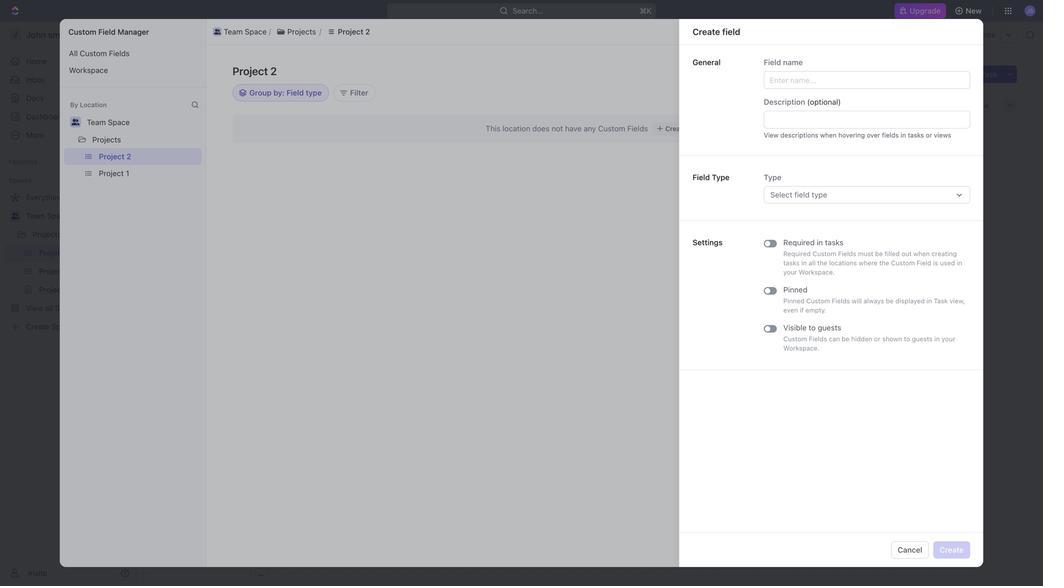 Task type: vqa. For each thing, say whether or not it's contained in the screenshot.
JM
no



Task type: locate. For each thing, give the bounding box(es) containing it.
1 horizontal spatial or
[[926, 131, 932, 139]]

2 the from the left
[[879, 259, 889, 267]]

0 vertical spatial or
[[926, 131, 932, 139]]

1 vertical spatial projects button
[[87, 131, 126, 148]]

(you
[[858, 104, 872, 111]]

team for 'team space' button to the left
[[87, 118, 106, 127]]

2 type from the left
[[764, 173, 782, 182]]

2 horizontal spatial be
[[886, 297, 894, 305]]

1 horizontal spatial have
[[736, 112, 751, 120]]

location
[[503, 124, 530, 133]]

Enter name... text field
[[764, 71, 970, 89]]

0 vertical spatial your
[[783, 269, 797, 276]]

field type
[[693, 173, 730, 182]]

add task button
[[958, 66, 1004, 83]]

to right shown
[[904, 335, 910, 343]]

or left the views
[[926, 131, 932, 139]]

all custom fields button
[[64, 45, 202, 62]]

must
[[858, 250, 873, 258]]

user group image down spaces
[[11, 213, 19, 219]]

0 horizontal spatial add
[[178, 177, 192, 186]]

gantt
[[345, 101, 365, 110]]

inbox link
[[4, 71, 134, 89]]

fields
[[882, 131, 899, 139]]

mins right over
[[893, 130, 907, 137]]

0 horizontal spatial your
[[783, 269, 797, 276]]

1 vertical spatial be
[[886, 297, 894, 305]]

fields inside button
[[109, 49, 130, 58]]

1 vertical spatial task
[[934, 297, 948, 305]]

team space for 'team space' button to the left
[[87, 118, 130, 127]]

1 vertical spatial project 2 button
[[94, 148, 202, 165]]

all custom fields
[[69, 49, 130, 58]]

0 vertical spatial user group image
[[214, 29, 221, 34]]

1 vertical spatial team space button
[[82, 114, 135, 131]]

from
[[780, 130, 794, 137]]

tasks right fields
[[908, 131, 924, 139]]

0 vertical spatial team
[[224, 27, 243, 36]]

1 vertical spatial pinned
[[783, 297, 805, 305]]

1 horizontal spatial task
[[981, 70, 997, 79]]

type
[[712, 173, 730, 182], [764, 173, 782, 182]]

add for add task
[[965, 70, 979, 79]]

0 horizontal spatial user group image
[[11, 213, 19, 219]]

0 vertical spatial have
[[736, 112, 751, 120]]

projects link
[[211, 28, 256, 41], [202, 41, 230, 50], [33, 226, 103, 243]]

have inside #8678g9yju (you don't have access)
[[736, 112, 751, 120]]

field inside button
[[860, 67, 876, 76]]

or inside visible to guests custom fields can be hidden or shown to guests in your workspace.
[[874, 335, 881, 343]]

2 vertical spatial be
[[842, 335, 850, 343]]

0 horizontal spatial space
[[47, 212, 69, 221]]

or left shown
[[874, 335, 881, 343]]

field down 'created'
[[764, 58, 781, 67]]

1 the from the left
[[817, 259, 827, 267]]

fields
[[109, 49, 130, 58], [627, 124, 648, 133], [838, 250, 856, 258], [832, 297, 850, 305], [809, 335, 827, 343]]

fields inside required in tasks required custom fields must be filled out when creating tasks in all the locations where the custom field is used in your workspace.
[[838, 250, 856, 258]]

add for add existing field
[[814, 67, 828, 76]]

user group image inside sidebar navigation
[[11, 213, 19, 219]]

1 vertical spatial mins
[[893, 130, 907, 137]]

1 horizontal spatial field
[[860, 67, 876, 76]]

0 vertical spatial team space
[[224, 27, 267, 36]]

team space button up projects / project 2
[[211, 25, 269, 38]]

1 horizontal spatial team
[[87, 118, 106, 127]]

1 vertical spatial required
[[783, 250, 811, 258]]

space inside sidebar navigation
[[47, 212, 69, 221]]

when right out
[[913, 250, 930, 258]]

1 vertical spatial list
[[60, 45, 206, 79]]

list containing all custom fields
[[60, 45, 206, 79]]

0 horizontal spatial when
[[820, 131, 837, 139]]

0 horizontal spatial the
[[817, 259, 827, 267]]

be right always
[[886, 297, 894, 305]]

fields left can
[[809, 335, 827, 343]]

customize button
[[937, 98, 992, 113]]

7 for created this task by copying
[[887, 104, 891, 111]]

1 7 from the top
[[887, 104, 891, 111]]

0 horizontal spatial or
[[874, 335, 881, 343]]

is
[[933, 259, 938, 267]]

your up even
[[783, 269, 797, 276]]

new
[[919, 67, 934, 76]]

7 mins right over
[[887, 130, 907, 137]]

1 vertical spatial when
[[913, 250, 930, 258]]

task inside add task button
[[981, 70, 997, 79]]

send
[[887, 535, 905, 544]]

0 horizontal spatial type
[[712, 173, 730, 182]]

7 mins
[[887, 104, 907, 111], [887, 130, 907, 137]]

when left 'hovering'
[[820, 131, 837, 139]]

create inside button
[[893, 67, 917, 76]]

be inside 'pinned pinned custom fields will always be displayed in task view, even if empty.'
[[886, 297, 894, 305]]

be for custom
[[886, 297, 894, 305]]

1 vertical spatial 7
[[887, 130, 891, 137]]

in
[[901, 131, 906, 139], [817, 238, 823, 247], [801, 259, 807, 267], [957, 259, 962, 267], [927, 297, 932, 305], [934, 335, 940, 343]]

field inside required in tasks required custom fields must be filled out when creating tasks in all the locations where the custom field is used in your workspace.
[[917, 259, 931, 267]]

fields up locations at the right top of the page
[[838, 250, 856, 258]]

0 vertical spatial project 2 button
[[322, 25, 375, 38]]

out
[[902, 250, 912, 258]]

0 vertical spatial pinned
[[783, 286, 808, 294]]

user group image inside 'team space' button
[[214, 29, 221, 34]]

in inside 'pinned pinned custom fields will always be displayed in task view, even if empty.'
[[927, 297, 932, 305]]

tasks left all
[[783, 259, 800, 267]]

field
[[722, 27, 740, 37], [860, 67, 876, 76], [936, 67, 951, 76]]

0 horizontal spatial have
[[565, 124, 582, 133]]

be inside visible to guests custom fields can be hidden or shown to guests in your workspace.
[[842, 335, 850, 343]]

0 vertical spatial task
[[981, 70, 997, 79]]

0 horizontal spatial project 2 button
[[94, 148, 202, 165]]

1 horizontal spatial the
[[879, 259, 889, 267]]

team space, , element
[[148, 30, 156, 39]]

Type text field
[[770, 187, 951, 203]]

upgrade link
[[894, 3, 946, 18]]

be inside required in tasks required custom fields must be filled out when creating tasks in all the locations where the custom field is used in your workspace.
[[875, 250, 883, 258]]

to right visible
[[809, 324, 816, 332]]

add up customize
[[965, 70, 979, 79]]

mins for created this task by copying
[[893, 104, 907, 111]]

create field
[[693, 27, 740, 37]]

2 7 mins from the top
[[887, 130, 907, 137]]

0 vertical spatial 7 mins
[[887, 104, 907, 111]]

cancel
[[898, 546, 922, 555]]

2 vertical spatial space
[[47, 212, 69, 221]]

0 vertical spatial to
[[804, 130, 812, 137]]

locations
[[829, 259, 857, 267]]

1 mins from the top
[[893, 104, 907, 111]]

create left new
[[893, 67, 917, 76]]

settings
[[693, 238, 723, 247]]

1 vertical spatial team
[[87, 118, 106, 127]]

task
[[981, 70, 997, 79], [934, 297, 948, 305]]

have right not
[[565, 124, 582, 133]]

projects / project 2
[[202, 41, 273, 50]]

2 horizontal spatial add
[[965, 70, 979, 79]]

share button
[[817, 37, 851, 54]]

team down 'location'
[[87, 118, 106, 127]]

1 vertical spatial space
[[108, 118, 130, 127]]

over
[[867, 131, 880, 139]]

closed
[[237, 128, 258, 136]]

2 vertical spatial list
[[60, 148, 206, 182]]

0 horizontal spatial be
[[842, 335, 850, 343]]

0 vertical spatial guests
[[818, 324, 841, 332]]

view,
[[950, 297, 965, 305]]

automations button
[[944, 27, 1001, 43]]

1 vertical spatial workspace.
[[783, 345, 819, 352]]

add left existing
[[814, 67, 828, 76]]

upgrade
[[910, 6, 941, 15]]

team inside sidebar navigation
[[26, 212, 45, 221]]

spaces
[[9, 177, 32, 184]]

space for team space link
[[47, 212, 69, 221]]

add inside button
[[965, 70, 979, 79]]

1 vertical spatial team space
[[87, 118, 130, 127]]

by
[[783, 104, 791, 111]]

on
[[783, 42, 791, 49]]

by
[[70, 101, 78, 109]]

created
[[757, 42, 781, 49]]

2 vertical spatial team
[[26, 212, 45, 221]]

descriptions
[[780, 131, 818, 139]]

2
[[365, 27, 370, 36], [303, 30, 308, 39], [268, 41, 273, 50], [270, 65, 277, 77], [217, 65, 226, 83], [126, 152, 131, 161]]

1 vertical spatial user group image
[[11, 213, 19, 219]]

0 vertical spatial when
[[820, 131, 837, 139]]

1 horizontal spatial guests
[[912, 335, 933, 343]]

created this task by copying
[[729, 104, 819, 111]]

field inside button
[[936, 67, 951, 76]]

guests up can
[[818, 324, 841, 332]]

2 7 from the top
[[887, 130, 891, 137]]

team space down 'location'
[[87, 118, 130, 127]]

subtasks button
[[200, 211, 246, 231]]

the down filled
[[879, 259, 889, 267]]

docs link
[[4, 90, 134, 107]]

guests right shown
[[912, 335, 933, 343]]

86dqk6r6a button
[[197, 71, 241, 84]]

2 horizontal spatial tasks
[[908, 131, 924, 139]]

7 mins down the search... "text field"
[[887, 104, 907, 111]]

tree inside sidebar navigation
[[4, 189, 134, 336]]

0 vertical spatial workspace.
[[799, 269, 835, 276]]

tree
[[4, 189, 134, 336]]

2 horizontal spatial /
[[258, 30, 260, 39]]

add description button
[[161, 173, 621, 190]]

Edit task name text field
[[157, 94, 625, 115]]

field left is
[[917, 259, 931, 267]]

None text field
[[764, 111, 970, 129]]

1 horizontal spatial your
[[942, 335, 955, 343]]

team space down spaces
[[26, 212, 69, 221]]

1 vertical spatial 7 mins
[[887, 130, 907, 137]]

0 vertical spatial required
[[783, 238, 815, 247]]

2 vertical spatial team space
[[26, 212, 69, 221]]

2 mins from the top
[[893, 130, 907, 137]]

1 horizontal spatial be
[[875, 250, 883, 258]]

or
[[926, 131, 932, 139], [874, 335, 881, 343]]

1 horizontal spatial when
[[913, 250, 930, 258]]

0 vertical spatial space
[[245, 27, 267, 36]]

open
[[819, 130, 837, 137]]

list containing team space
[[211, 25, 963, 38]]

be for guests
[[842, 335, 850, 343]]

be right can
[[842, 335, 850, 343]]

fields inside 'pinned pinned custom fields will always be displayed in task view, even if empty.'
[[832, 297, 850, 305]]

tasks up locations at the right top of the page
[[825, 238, 844, 247]]

your
[[783, 269, 797, 276], [942, 335, 955, 343]]

1 horizontal spatial user group image
[[214, 29, 221, 34]]

attachments button
[[157, 244, 625, 270]]

7
[[887, 104, 891, 111], [887, 130, 891, 137]]

1 horizontal spatial projects button
[[271, 25, 322, 38]]

team space up projects / project 2
[[224, 27, 267, 36]]

fields left will
[[832, 297, 850, 305]]

tree containing team space
[[4, 189, 134, 336]]

2 horizontal spatial space
[[245, 27, 267, 36]]

type inside dropdown button
[[764, 173, 782, 182]]

be left filled
[[875, 250, 883, 258]]

mins down the search... "text field"
[[893, 104, 907, 111]]

project 2
[[338, 27, 370, 36], [276, 30, 308, 39], [233, 65, 277, 77], [165, 65, 229, 83], [99, 152, 131, 161]]

1 7 mins from the top
[[887, 104, 907, 111]]

7 for changed status from
[[887, 130, 891, 137]]

creating
[[932, 250, 957, 258]]

list
[[211, 25, 963, 38], [60, 45, 206, 79], [60, 148, 206, 182]]

2 horizontal spatial field
[[936, 67, 951, 76]]

add for add description
[[178, 177, 192, 186]]

create up general
[[693, 27, 720, 37]]

dashboards
[[26, 112, 68, 121]]

task up customize
[[981, 70, 997, 79]]

share
[[824, 41, 845, 50]]

2 required from the top
[[783, 250, 811, 258]]

be
[[875, 250, 883, 258], [886, 297, 894, 305], [842, 335, 850, 343]]

user group image
[[214, 29, 221, 34], [11, 213, 19, 219]]

to left "open"
[[804, 130, 812, 137]]

description
[[195, 177, 234, 186]]

1 horizontal spatial team space
[[87, 118, 130, 127]]

0 vertical spatial 7
[[887, 104, 891, 111]]

7 down the search... "text field"
[[887, 104, 891, 111]]

have down the 'created'
[[736, 112, 751, 120]]

guests
[[818, 324, 841, 332], [912, 335, 933, 343]]

team space inside tree
[[26, 212, 69, 221]]

team space
[[224, 27, 267, 36], [87, 118, 130, 127], [26, 212, 69, 221]]

or for when
[[926, 131, 932, 139]]

0 vertical spatial list
[[211, 25, 963, 38]]

workspace. down all
[[799, 269, 835, 276]]

workspace. down visible
[[783, 345, 819, 352]]

0 horizontal spatial team
[[26, 212, 45, 221]]

1 horizontal spatial add
[[814, 67, 828, 76]]

fields up 'workspace' button
[[109, 49, 130, 58]]

7 right over
[[887, 130, 891, 137]]

0 horizontal spatial tasks
[[783, 259, 800, 267]]

calendar
[[253, 101, 286, 110]]

team down spaces
[[26, 212, 45, 221]]

all
[[809, 259, 816, 267]]

1 horizontal spatial type
[[764, 173, 782, 182]]

1 vertical spatial guests
[[912, 335, 933, 343]]

team for team space link
[[26, 212, 45, 221]]

0 vertical spatial mins
[[893, 104, 907, 111]]

user group image up projects / project 2
[[214, 29, 221, 34]]

new button
[[951, 2, 988, 20]]

team up projects / project 2
[[224, 27, 243, 36]]

team space button down 'location'
[[82, 114, 135, 131]]

if
[[800, 307, 804, 314]]

2 vertical spatial to
[[904, 335, 910, 343]]

not
[[552, 124, 563, 133]]

0 horizontal spatial team space
[[26, 212, 69, 221]]

add
[[814, 67, 828, 76], [965, 70, 979, 79], [178, 177, 192, 186]]

by location
[[70, 101, 107, 109]]

the right all
[[817, 259, 827, 267]]

1 horizontal spatial space
[[108, 118, 130, 127]]

task left view,
[[934, 297, 948, 305]]

required in tasks required custom fields must be filled out when creating tasks in all the locations where the custom field is used in your workspace.
[[783, 238, 962, 276]]

create left one
[[665, 125, 686, 133]]

projects link inside tree
[[33, 226, 103, 243]]

your down view,
[[942, 335, 955, 343]]

0 horizontal spatial task
[[934, 297, 948, 305]]

1 vertical spatial your
[[942, 335, 955, 343]]

displayed
[[896, 297, 925, 305]]

0 horizontal spatial guests
[[818, 324, 841, 332]]

1 vertical spatial or
[[874, 335, 881, 343]]

custom inside button
[[80, 49, 107, 58]]

add left description
[[178, 177, 192, 186]]

0 vertical spatial team space button
[[211, 25, 269, 38]]

1 horizontal spatial tasks
[[825, 238, 844, 247]]

0 vertical spatial be
[[875, 250, 883, 258]]



Task type: describe. For each thing, give the bounding box(es) containing it.
#8678g9yju (you don't have access)
[[717, 104, 872, 120]]

inbox
[[26, 75, 45, 84]]

description
[[764, 98, 805, 106]]

shown
[[882, 335, 902, 343]]

sidebar navigation
[[0, 22, 139, 587]]

create new field
[[893, 67, 951, 76]]

#8678g9yju
[[819, 104, 856, 111]]

1 required from the top
[[783, 238, 815, 247]]

gantt link
[[343, 98, 365, 113]]

1 vertical spatial to
[[809, 324, 816, 332]]

1 horizontal spatial project 2 button
[[322, 25, 375, 38]]

custom inside visible to guests custom fields can be hidden or shown to guests in your workspace.
[[783, 335, 807, 343]]

access)
[[753, 112, 777, 120]]

create for one
[[665, 125, 686, 133]]

1 pinned from the top
[[783, 286, 808, 294]]

board link
[[177, 98, 200, 113]]

or for guests
[[874, 335, 881, 343]]

workspace. inside visible to guests custom fields can be hidden or shown to guests in your workspace.
[[783, 345, 819, 352]]

fields left create one button
[[627, 124, 648, 133]]

cancel button
[[891, 542, 929, 559]]

don't
[[717, 112, 734, 120]]

task sidebar content section
[[695, 59, 923, 560]]

1 type from the left
[[712, 173, 730, 182]]

7 mins for created this task by copying
[[887, 104, 907, 111]]

filled
[[885, 250, 900, 258]]

visible to guests custom fields can be hidden or shown to guests in your workspace.
[[783, 324, 955, 352]]

name
[[783, 58, 803, 67]]

subtasks
[[205, 216, 242, 226]]

hovering
[[838, 131, 865, 139]]

2 horizontal spatial team
[[224, 27, 243, 36]]

1 vertical spatial have
[[565, 124, 582, 133]]

team space link
[[26, 208, 131, 225]]

show closed
[[218, 128, 258, 136]]

favorites button
[[4, 155, 42, 168]]

general
[[693, 58, 721, 67]]

create one
[[665, 125, 700, 133]]

does
[[532, 124, 550, 133]]

view
[[764, 131, 779, 139]]

2 vertical spatial tasks
[[783, 259, 800, 267]]

existing
[[830, 67, 858, 76]]

(optional)
[[807, 98, 841, 106]]

2 horizontal spatial team space
[[224, 27, 267, 36]]

send button
[[880, 531, 912, 548]]

create button
[[933, 542, 970, 559]]

invite
[[28, 569, 47, 578]]

hidden
[[851, 335, 872, 343]]

all
[[69, 49, 78, 58]]

create one button
[[652, 122, 704, 135]]

this
[[486, 124, 501, 133]]

field up all custom fields
[[98, 27, 116, 36]]

17
[[806, 42, 813, 49]]

location
[[80, 101, 107, 109]]

activity
[[929, 85, 950, 92]]

0 horizontal spatial field
[[722, 27, 740, 37]]

0 horizontal spatial team space button
[[82, 114, 135, 131]]

field for create new field
[[936, 67, 951, 76]]

0 horizontal spatial projects button
[[87, 131, 126, 148]]

your inside required in tasks required custom fields must be filled out when creating tasks in all the locations where the custom field is used in your workspace.
[[783, 269, 797, 276]]

add task
[[965, 70, 997, 79]]

pinned pinned custom fields will always be displayed in task view, even if empty.
[[783, 286, 965, 314]]

created
[[730, 104, 754, 111]]

⌘k
[[640, 6, 652, 15]]

create right 'cancel'
[[940, 546, 964, 555]]

task sidebar navigation tab list
[[928, 66, 952, 129]]

manager
[[118, 27, 149, 36]]

to inside 'task sidebar content' section
[[804, 130, 812, 137]]

table
[[306, 101, 325, 110]]

when inside required in tasks required custom fields must be filled out when creating tasks in all the locations where the custom field is used in your workspace.
[[913, 250, 930, 258]]

in inside visible to guests custom fields can be hidden or shown to guests in your workspace.
[[934, 335, 940, 343]]

task
[[769, 104, 782, 111]]

0 vertical spatial tasks
[[908, 131, 924, 139]]

0 horizontal spatial /
[[206, 30, 209, 39]]

project 1 button
[[94, 165, 202, 182]]

field name
[[764, 58, 803, 67]]

home
[[26, 57, 47, 66]]

calendar link
[[251, 98, 286, 113]]

workspace
[[69, 66, 108, 75]]

add description
[[178, 177, 234, 186]]

view descriptions when hovering over fields in tasks or views
[[764, 131, 951, 139]]

any
[[584, 124, 596, 133]]

custom field manager
[[68, 27, 149, 36]]

Search tasks... text field
[[908, 124, 1017, 140]]

Search... text field
[[846, 89, 951, 97]]

type button
[[764, 173, 970, 204]]

your inside visible to guests custom fields can be hidden or shown to guests in your workspace.
[[942, 335, 955, 343]]

1 vertical spatial tasks
[[825, 238, 844, 247]]

board
[[179, 101, 200, 110]]

fields inside visible to guests custom fields can be hidden or shown to guests in your workspace.
[[809, 335, 827, 343]]

will
[[852, 297, 862, 305]]

task inside 'pinned pinned custom fields will always be displayed in task view, even if empty.'
[[934, 297, 948, 305]]

custom inside 'pinned pinned custom fields will always be displayed in task view, even if empty.'
[[806, 297, 830, 305]]

used
[[940, 259, 955, 267]]

mins for changed status from
[[893, 130, 907, 137]]

projects inside projects link
[[33, 230, 61, 239]]

0 vertical spatial projects button
[[271, 25, 322, 38]]

show closed button
[[205, 125, 263, 138]]

add existing field
[[814, 67, 876, 76]]

1 horizontal spatial /
[[235, 41, 237, 50]]

even
[[783, 307, 798, 314]]

home link
[[4, 53, 134, 70]]

list containing project 2
[[60, 148, 206, 182]]

1 horizontal spatial team space button
[[211, 25, 269, 38]]

7 mins for changed status from
[[887, 130, 907, 137]]

1
[[126, 169, 129, 178]]

86dqk6r6a
[[202, 74, 237, 81]]

field for add existing field
[[860, 67, 876, 76]]

changed status from
[[729, 130, 796, 137]]

empty.
[[806, 307, 826, 314]]

create for field
[[693, 27, 720, 37]]

views
[[934, 131, 951, 139]]

add existing field button
[[807, 62, 883, 80]]

description (optional)
[[764, 98, 841, 106]]

2 pinned from the top
[[783, 297, 805, 305]]

nov
[[792, 42, 805, 49]]

automations
[[950, 30, 995, 39]]

favorites
[[9, 158, 37, 166]]

search...
[[513, 6, 544, 15]]

team space for team space link
[[26, 212, 69, 221]]

create for new
[[893, 67, 917, 76]]

attachments
[[157, 251, 216, 263]]

where
[[859, 259, 878, 267]]

workspace. inside required in tasks required custom fields must be filled out when creating tasks in all the locations where the custom field is used in your workspace.
[[799, 269, 835, 276]]

can
[[829, 335, 840, 343]]

created on nov 17
[[757, 42, 813, 49]]

space for 'team space' button to the left
[[108, 118, 130, 127]]

field down one
[[693, 173, 710, 182]]

dates
[[478, 130, 499, 139]]



